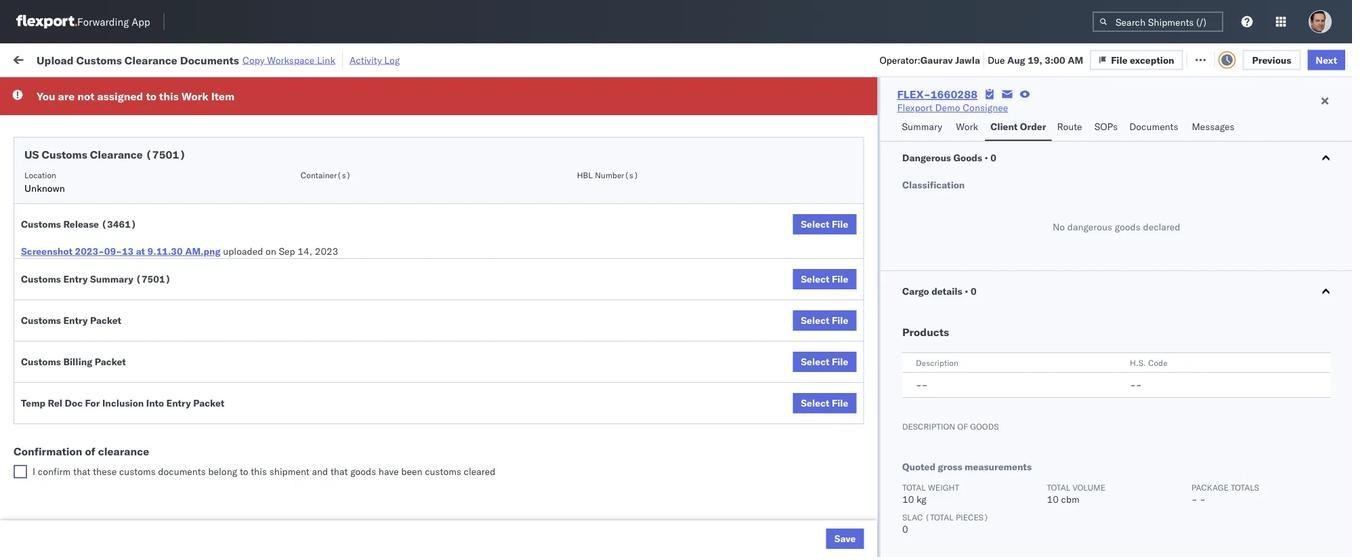 Task type: vqa. For each thing, say whether or not it's contained in the screenshot.
the bottommost Origin
no



Task type: locate. For each thing, give the bounding box(es) containing it.
documents button
[[1124, 115, 1187, 141]]

778
[[255, 53, 272, 64]]

to
[[146, 89, 156, 103], [240, 466, 248, 477]]

description up quoted at the bottom right
[[902, 421, 955, 431]]

est, for flxt00001977428a
[[286, 254, 307, 266]]

3 confirm from the top
[[31, 343, 66, 355]]

0 vertical spatial 2:59
[[240, 105, 261, 117]]

upload for proof
[[31, 373, 62, 385]]

bicu1234565,
[[923, 433, 990, 445], [923, 463, 990, 475], [923, 493, 990, 505], [923, 523, 990, 534]]

packet right into
[[193, 397, 225, 409]]

None checkbox
[[14, 465, 27, 478]]

0 horizontal spatial :
[[97, 84, 100, 94]]

1 bicu1234565, from the top
[[923, 433, 990, 445]]

1 horizontal spatial numbers
[[1070, 111, 1104, 121]]

confirm pickup from los angeles, ca button down 09-
[[31, 283, 193, 298]]

2023 down 187 on track
[[340, 105, 363, 117]]

from inside schedule pickup from los angeles international airport
[[105, 128, 125, 140]]

3 schedule delivery appointment link from the top
[[31, 253, 167, 267]]

total for total volume 10 cbm
[[1047, 482, 1071, 492]]

upload up by:
[[37, 53, 74, 67]]

select for temp rel doc for inclusion into entry packet
[[801, 397, 830, 409]]

mar
[[304, 463, 322, 475]]

name
[[580, 111, 601, 121]]

feb up the "12:00 pm est, feb 25, 2023"
[[304, 344, 320, 356]]

los for 3rd schedule pickup from los angeles, ca link
[[128, 433, 143, 445]]

no right snoozed
[[318, 84, 329, 94]]

est, down 3:00 am est, feb 25, 2023
[[286, 374, 307, 386]]

1 vertical spatial 1911408
[[854, 344, 895, 356]]

1 confirm pickup from los angeles, ca button from the top
[[31, 283, 193, 298]]

4 schedule pickup from los angeles, ca link from the top
[[31, 462, 198, 475]]

select for customs entry packet
[[801, 314, 830, 326]]

2 vertical spatial upload
[[31, 373, 62, 385]]

ocean fcl for 2:59 am est, mar 3, 2023
[[458, 463, 505, 475]]

schedule pickup from los angeles, ca for 3rd schedule pickup from los angeles, ca link
[[31, 433, 198, 445]]

5 select file from the top
[[801, 397, 849, 409]]

bicu1234565, down description of goods
[[923, 433, 990, 445]]

pm right "12:00"
[[269, 374, 284, 386]]

4 schedule pickup from los angeles, ca from the top
[[31, 463, 198, 474]]

0 vertical spatial confirm
[[31, 284, 66, 295]]

total inside total volume 10 cbm
[[1047, 482, 1071, 492]]

2 horizontal spatial goods
[[1115, 221, 1141, 233]]

1 vertical spatial confirm
[[31, 313, 66, 325]]

: for snoozed
[[312, 84, 314, 94]]

bicu1234565, demu1232567 up weight
[[923, 463, 1061, 475]]

release
[[63, 218, 99, 230]]

0 vertical spatial maeu1234567
[[923, 254, 992, 266]]

schedule delivery appointment button down not
[[31, 104, 167, 119]]

2 10 from the left
[[1047, 493, 1059, 505]]

0 vertical spatial on
[[337, 53, 348, 64]]

schedule pickup from los angeles international airport link
[[31, 127, 214, 154]]

2 air from the top
[[458, 195, 470, 207]]

3 resize handle column header from the left
[[435, 105, 451, 557]]

0 vertical spatial schedule delivery appointment link
[[31, 104, 167, 118]]

honeywell - test account
[[556, 254, 667, 266], [653, 254, 765, 266]]

resize handle column header for consignee
[[780, 105, 796, 557]]

1911466
[[854, 433, 895, 445], [854, 463, 895, 475], [854, 493, 895, 505], [854, 523, 895, 535]]

ca
[[185, 224, 198, 236], [180, 284, 193, 295], [180, 313, 193, 325], [185, 403, 198, 415], [185, 433, 198, 445], [185, 463, 198, 474]]

pm for upload proof of delivery
[[269, 374, 284, 386]]

1 vertical spatial 17,
[[322, 135, 337, 147]]

25, down 3:00 am est, feb 25, 2023
[[328, 374, 343, 386]]

0 vertical spatial confirm pickup from los angeles, ca
[[31, 284, 193, 295]]

goods for dangerous
[[1115, 221, 1141, 233]]

6 resize handle column header from the left
[[780, 105, 796, 557]]

(total
[[925, 512, 954, 522]]

(10)
[[220, 53, 243, 64]]

confirm pickup from los angeles, ca button
[[31, 283, 193, 298], [31, 313, 193, 328]]

delivery up billing
[[68, 343, 103, 355]]

confirm pickup from los angeles, ca for first the confirm pickup from los angeles, ca link from the top of the page
[[31, 284, 193, 295]]

customs right been at the bottom left
[[425, 466, 461, 477]]

3 schedule delivery appointment from the top
[[31, 254, 167, 266]]

2023 for mbltest1234
[[340, 105, 363, 117]]

1 vertical spatial work
[[182, 89, 209, 103]]

1 vertical spatial no
[[1053, 221, 1065, 233]]

cargo details • 0
[[902, 285, 977, 297]]

2 bookings test consignee from the left
[[653, 344, 761, 356]]

1 otter from the left
[[556, 105, 578, 117]]

0 vertical spatial ocean lcl
[[458, 105, 505, 117]]

1 select file button from the top
[[793, 214, 857, 234]]

import work
[[114, 53, 171, 64]]

0 horizontal spatial honeywell
[[556, 254, 600, 266]]

0 vertical spatial 0
[[991, 152, 997, 164]]

pickup for 3rd schedule pickup from los angeles, ca link
[[74, 433, 103, 445]]

on
[[672, 195, 686, 207], [769, 195, 783, 207], [672, 374, 686, 386], [769, 374, 783, 386]]

from down customs entry summary (7501)
[[100, 313, 120, 325]]

1 vertical spatial on
[[266, 245, 276, 257]]

at left risk
[[275, 53, 283, 64]]

file for customs entry summary (7501)
[[832, 273, 849, 285]]

5 resize handle column header from the left
[[630, 105, 646, 557]]

3 select from the top
[[801, 314, 830, 326]]

work
[[39, 49, 74, 68]]

flexport. image
[[16, 15, 77, 28]]

resize handle column header
[[216, 105, 232, 557], [382, 105, 399, 557], [435, 105, 451, 557], [532, 105, 549, 557], [630, 105, 646, 557], [780, 105, 796, 557], [900, 105, 917, 557], [998, 105, 1014, 557], [1186, 105, 1202, 557], [1283, 105, 1300, 557], [1328, 105, 1345, 557]]

delivery up customs entry summary (7501)
[[74, 254, 109, 266]]

1 vertical spatial flex-2001714
[[825, 165, 895, 177]]

file for customs release (3461)
[[832, 218, 849, 230]]

that right and
[[331, 466, 348, 477]]

3 flex-1977428 from the top
[[825, 314, 895, 326]]

10:30
[[240, 254, 267, 266]]

1 vertical spatial documents
[[1130, 121, 1179, 132]]

from for 2nd schedule pickup from los angeles, ca link
[[105, 403, 125, 415]]

numbers
[[1070, 111, 1104, 121], [923, 116, 957, 126]]

otter for otter products - test account
[[556, 105, 578, 117]]

17, down snoozed : no
[[323, 105, 337, 117]]

pm up 'uploaded'
[[263, 195, 278, 207]]

1 vertical spatial schedule delivery appointment
[[31, 164, 167, 176]]

this right the for at the left of the page
[[159, 89, 179, 103]]

schedule delivery appointment for 2:59 am est, feb 17, 2023
[[31, 105, 167, 117]]

los down the clearance
[[128, 463, 143, 474]]

flex id button
[[796, 108, 903, 121]]

2023 for flxt00001977428a
[[345, 254, 368, 266]]

1 vertical spatial confirm pickup from los angeles, ca
[[31, 313, 193, 325]]

1 schedule delivery appointment link from the top
[[31, 104, 167, 118]]

1 total from the left
[[902, 482, 926, 492]]

fcl
[[488, 344, 505, 356], [488, 463, 505, 475]]

2 bicu1234565, demu1232567 from the top
[[923, 463, 1061, 475]]

quoted
[[902, 461, 936, 473]]

3 air from the top
[[458, 374, 470, 386]]

3 appointment from the top
[[111, 254, 167, 266]]

upload inside button
[[31, 373, 62, 385]]

total up kg
[[902, 482, 926, 492]]

2 flex-1911466 from the top
[[825, 463, 895, 475]]

cargo
[[902, 285, 929, 297]]

0 vertical spatial this
[[159, 89, 179, 103]]

0 horizontal spatial numbers
[[923, 116, 957, 126]]

0 vertical spatial 2001714
[[854, 135, 895, 147]]

bicu1234565, down pieces) at the bottom right of the page
[[923, 523, 990, 534]]

description
[[916, 358, 959, 368], [902, 421, 955, 431]]

1 1911408 from the top
[[854, 284, 895, 296]]

of for confirmation of clearance
[[85, 445, 95, 458]]

from up 09-
[[105, 224, 125, 236]]

to right the for at the left of the page
[[146, 89, 156, 103]]

1 vertical spatial clearance
[[90, 148, 143, 161]]

-
[[621, 105, 627, 117], [761, 135, 767, 147], [663, 195, 669, 207], [761, 195, 767, 207], [603, 254, 609, 266], [700, 254, 706, 266], [663, 374, 669, 386], [761, 374, 767, 386], [916, 379, 922, 391], [922, 379, 928, 391], [1130, 379, 1136, 391], [1136, 379, 1142, 391], [1021, 404, 1027, 415], [1027, 404, 1033, 415], [1021, 463, 1027, 475], [1027, 463, 1033, 475], [1192, 493, 1198, 505], [1200, 493, 1206, 505]]

schedule down proof
[[31, 403, 71, 415]]

4 bicu1234565, demu1232567 from the top
[[923, 523, 1061, 534]]

7 resize handle column header from the left
[[900, 105, 917, 557]]

import work button
[[109, 43, 176, 74]]

bicu1234565, demu1232567
[[923, 433, 1061, 445], [923, 463, 1061, 475], [923, 493, 1061, 505], [923, 523, 1061, 534]]

2 vertical spatial 17,
[[322, 165, 337, 177]]

est, down 2:59 am est, feb 17, 2023
[[280, 135, 301, 147]]

1 ocean lcl from the top
[[458, 105, 505, 117]]

2 confirm pickup from los angeles, ca from the top
[[31, 313, 193, 325]]

2:59 right belong
[[240, 463, 261, 475]]

1988285
[[854, 105, 895, 117]]

2 flex-1911408 from the top
[[825, 344, 895, 356]]

pickup up 'confirm delivery'
[[68, 313, 98, 325]]

this left shipment
[[251, 466, 267, 477]]

schedule pickup from los angeles, ca for 4th schedule pickup from los angeles, ca link from the bottom of the page
[[31, 224, 198, 236]]

i
[[33, 466, 35, 477]]

9 resize handle column header from the left
[[1186, 105, 1202, 557]]

pickup down upload proof of delivery button
[[74, 403, 103, 415]]

1 ocean from the top
[[458, 105, 486, 117]]

next
[[1316, 54, 1338, 66]]

4 select file from the top
[[801, 356, 849, 368]]

0 vertical spatial fcl
[[488, 344, 505, 356]]

2 total from the left
[[1047, 482, 1071, 492]]

4 1911466 from the top
[[854, 523, 895, 535]]

2 vertical spatial goods
[[350, 466, 376, 477]]

ca for 2nd the confirm pickup from los angeles, ca link from the top of the page
[[180, 313, 193, 325]]

location unknown
[[24, 170, 65, 194]]

hbl number(s)
[[577, 170, 639, 180]]

flex-1911408 left cargo
[[825, 284, 895, 296]]

2 schedule delivery appointment from the top
[[31, 164, 167, 176]]

0 vertical spatial of
[[90, 373, 98, 385]]

customs up status
[[76, 53, 122, 67]]

2 flex-1977428 from the top
[[825, 254, 895, 266]]

bicu1234565, demu1232567 down pieces) at the bottom right of the page
[[923, 523, 1061, 534]]

packet for customs entry packet
[[90, 314, 121, 326]]

25,
[[323, 344, 337, 356], [328, 374, 343, 386]]

0 horizontal spatial client
[[556, 111, 577, 121]]

1 horizontal spatial on
[[337, 53, 348, 64]]

cleared
[[464, 466, 496, 477]]

1 10 from the left
[[902, 493, 914, 505]]

2 1977428 from the top
[[854, 254, 895, 266]]

0 horizontal spatial otter
[[556, 105, 578, 117]]

4 select file button from the top
[[793, 352, 857, 372]]

1977428 for confirm pickup from los angeles, ca
[[854, 314, 895, 326]]

3 ocean from the top
[[458, 344, 486, 356]]

client for client order
[[991, 121, 1018, 132]]

: up 2:59 am est, feb 17, 2023
[[312, 84, 314, 94]]

digital
[[807, 135, 835, 147]]

2 vertical spatial clearance
[[105, 194, 148, 206]]

confirm pickup from los angeles, ca down 09-
[[31, 284, 193, 295]]

1 select from the top
[[801, 218, 830, 230]]

3 select file from the top
[[801, 314, 849, 326]]

feb down snoozed : no
[[304, 105, 320, 117]]

filtered
[[14, 83, 47, 95]]

3:00 for integration test account - on ag
[[240, 195, 261, 207]]

schedule delivery appointment link down us customs clearance (7501)
[[31, 164, 167, 177]]

1 vertical spatial 1977428
[[854, 254, 895, 266]]

file exception button
[[1101, 48, 1194, 69], [1101, 48, 1194, 69], [1091, 50, 1184, 70], [1091, 50, 1184, 70]]

confirm pickup from los angeles, ca down customs entry summary (7501)
[[31, 313, 193, 325]]

4 resize handle column header from the left
[[532, 105, 549, 557]]

10 left cbm
[[1047, 493, 1059, 505]]

0 vertical spatial no
[[318, 84, 329, 94]]

client inside button
[[556, 111, 577, 121]]

1 vertical spatial lcl
[[488, 254, 505, 266]]

3:00 right 19,
[[1045, 54, 1066, 66]]

1 flex-1977428 from the top
[[825, 225, 895, 237]]

select file button for customs entry summary (7501)
[[793, 269, 857, 289]]

ca for 3rd schedule pickup from los angeles, ca link
[[185, 433, 198, 445]]

feb
[[304, 105, 320, 117], [303, 135, 320, 147], [303, 165, 320, 177], [303, 195, 320, 207], [309, 254, 326, 266], [304, 344, 320, 356], [309, 374, 326, 386]]

3 schedule delivery appointment button from the top
[[31, 253, 167, 268]]

you
[[37, 89, 55, 103]]

est, up the "12:00 pm est, feb 25, 2023"
[[281, 344, 301, 356]]

schedule delivery appointment link
[[31, 104, 167, 118], [31, 164, 167, 177], [31, 253, 167, 267]]

schedule up screenshot at the top of page
[[31, 224, 71, 236]]

3 bicu1234565, demu1232567 from the top
[[923, 493, 1061, 505]]

schedule delivery appointment up customs entry summary (7501)
[[31, 254, 167, 266]]

confirm inside confirm delivery link
[[31, 343, 66, 355]]

1 2001714 from the top
[[854, 135, 895, 147]]

8 resize handle column header from the left
[[998, 105, 1014, 557]]

0 horizontal spatial at
[[136, 245, 145, 257]]

0 vertical spatial 17,
[[323, 105, 337, 117]]

2 2:59 from the top
[[240, 463, 261, 475]]

am for 3:00 am est, feb 25, 2023
[[263, 344, 279, 356]]

1 vertical spatial maeu1234567
[[923, 314, 992, 326]]

packet down customs entry summary (7501)
[[90, 314, 121, 326]]

consignee inside "link"
[[963, 102, 1009, 114]]

schedule for 4th schedule pickup from los angeles, ca link from the bottom of the page
[[31, 224, 71, 236]]

2 select file from the top
[[801, 273, 849, 285]]

1 confirm pickup from los angeles, ca from the top
[[31, 284, 193, 295]]

on left sep
[[266, 245, 276, 257]]

0 horizontal spatial 10
[[902, 493, 914, 505]]

feb down 3:00 am est, feb 25, 2023
[[309, 374, 326, 386]]

0 vertical spatial flxt00001977428a
[[1021, 225, 1114, 237]]

los inside schedule pickup from los angeles international airport
[[128, 128, 143, 140]]

feb left 20,
[[303, 195, 320, 207]]

0 horizontal spatial customs
[[119, 466, 156, 477]]

los for 2nd schedule pickup from los angeles, ca link
[[128, 403, 143, 415]]

est,
[[281, 105, 301, 117], [280, 135, 301, 147], [280, 165, 301, 177], [280, 195, 301, 207], [286, 254, 307, 266], [281, 344, 301, 356], [286, 374, 307, 386], [281, 463, 301, 475]]

honeywell
[[556, 254, 600, 266], [653, 254, 698, 266]]

0 horizontal spatial goods
[[350, 466, 376, 477]]

of up quoted gross measurements
[[958, 421, 968, 431]]

0 vertical spatial work
[[147, 53, 171, 64]]

1 2150210 from the top
[[854, 195, 895, 207]]

summary
[[902, 121, 943, 132], [90, 273, 133, 285]]

2023 up the "12:00 pm est, feb 25, 2023"
[[340, 344, 363, 356]]

1 vertical spatial (7501)
[[136, 273, 171, 285]]

Search Work text field
[[898, 48, 1045, 69]]

1 schedule delivery appointment button from the top
[[31, 104, 167, 119]]

--
[[916, 379, 928, 391], [1130, 379, 1142, 391], [1021, 404, 1033, 415], [1021, 463, 1033, 475]]

volume
[[1073, 482, 1106, 492]]

3:30 pm est, feb 17, 2023 up 3:00 pm est, feb 20, 2023
[[240, 165, 363, 177]]

2 vertical spatial 0
[[902, 523, 908, 535]]

1 vertical spatial 3:30 pm est, feb 17, 2023
[[240, 165, 363, 177]]

2 select from the top
[[801, 273, 830, 285]]

confirmation
[[14, 445, 82, 458]]

pickup inside schedule pickup from los angeles international airport
[[74, 128, 103, 140]]

0 vertical spatial ocean fcl
[[458, 344, 505, 356]]

track
[[350, 53, 372, 64]]

clearance inside the upload customs clearance documents link
[[105, 194, 148, 206]]

0 horizontal spatial this
[[159, 89, 179, 103]]

2 2150210 from the top
[[854, 374, 895, 386]]

work left item
[[182, 89, 209, 103]]

0 vertical spatial schedule delivery appointment
[[31, 105, 167, 117]]

schedule down confirmation
[[31, 463, 71, 474]]

schedule delivery appointment link up customs entry summary (7501)
[[31, 253, 167, 267]]

risk
[[286, 53, 302, 64]]

778 at risk
[[255, 53, 302, 64]]

feb down deadline button at left top
[[303, 135, 320, 147]]

los left the angeles
[[128, 128, 143, 140]]

forwarding app link
[[16, 15, 150, 28]]

test 20 wi team assignment
[[1209, 493, 1327, 505]]

upload for customs
[[31, 194, 62, 206]]

0 vertical spatial (7501)
[[146, 148, 186, 161]]

0 vertical spatial goods
[[1115, 221, 1141, 233]]

log
[[385, 54, 400, 66]]

schedule
[[31, 105, 71, 117], [31, 128, 71, 140], [31, 164, 71, 176], [31, 224, 71, 236], [31, 254, 71, 266], [31, 403, 71, 415], [31, 433, 71, 445], [31, 463, 71, 474]]

route button
[[1052, 115, 1090, 141]]

2 vertical spatial 3:00
[[240, 344, 261, 356]]

client inside 'button'
[[991, 121, 1018, 132]]

6 schedule from the top
[[31, 403, 71, 415]]

resize handle column header for deadline
[[382, 105, 399, 557]]

4 schedule from the top
[[31, 224, 71, 236]]

us
[[24, 148, 39, 161]]

workitem button
[[8, 108, 218, 121]]

have
[[379, 466, 399, 477]]

• right the 'goods'
[[985, 152, 988, 164]]

2:59 for 2:59 am est, mar 3, 2023
[[240, 463, 261, 475]]

from for 2nd the confirm pickup from los angeles, ca link from the top of the page
[[100, 313, 120, 325]]

schedule pickup from los angeles, ca for 2nd schedule pickup from los angeles, ca link
[[31, 403, 198, 415]]

pm for upload customs clearance documents
[[263, 195, 278, 207]]

2 flex-2150210 from the top
[[825, 374, 895, 386]]

1 vertical spatial 2:59
[[240, 463, 261, 475]]

2 horizontal spatial work
[[956, 121, 979, 132]]

5 select file button from the top
[[793, 393, 857, 413]]

of for description of goods
[[958, 421, 968, 431]]

package
[[1192, 482, 1229, 492]]

2 ocean fcl from the top
[[458, 463, 505, 475]]

2 vertical spatial schedule pickup from los angeles, ca button
[[31, 462, 198, 477]]

1 vertical spatial confirm pickup from los angeles, ca button
[[31, 313, 193, 328]]

uploaded
[[223, 245, 263, 257]]

1 vertical spatial 3:00
[[240, 195, 261, 207]]

schedule pickup from los angeles, ca button down the clearance
[[31, 462, 198, 477]]

goods up the measurements
[[970, 421, 999, 431]]

integration test account - on ag
[[556, 195, 701, 207], [653, 195, 799, 207], [556, 374, 701, 386], [653, 374, 799, 386]]

maeu1234567 up details on the bottom of page
[[923, 254, 992, 266]]

entry for summary
[[63, 273, 88, 285]]

packet up upload proof of delivery
[[95, 356, 126, 368]]

los for 1st schedule pickup from los angeles, ca link from the bottom
[[128, 463, 143, 474]]

feb up 3:00 pm est, feb 20, 2023
[[303, 165, 320, 177]]

0 horizontal spatial products
[[580, 105, 619, 117]]

187 on track
[[317, 53, 372, 64]]

fcl for 2:59 am est, mar 3, 2023
[[488, 463, 505, 475]]

3:00 up "12:00"
[[240, 344, 261, 356]]

file exception
[[1122, 53, 1185, 64], [1112, 54, 1175, 66]]

1 1977428 from the top
[[854, 225, 895, 237]]

25, up the "12:00 pm est, feb 25, 2023"
[[323, 344, 337, 356]]

appointment down schedule pickup from los angeles international airport button
[[111, 164, 167, 176]]

rel
[[48, 397, 62, 409]]

est, for 017482927423
[[286, 374, 307, 386]]

air for 3:00 pm est, feb 20, 2023
[[458, 195, 470, 207]]

schedule pickup from los angeles international airport
[[31, 128, 180, 153]]

2150210 for 3:00 pm est, feb 20, 2023
[[854, 195, 895, 207]]

1 vertical spatial to
[[240, 466, 248, 477]]

0 vertical spatial summary
[[902, 121, 943, 132]]

1 vertical spatial schedule pickup from los angeles, ca button
[[31, 432, 198, 447]]

0 vertical spatial schedule pickup from los angeles, ca button
[[31, 223, 198, 238]]

• right details on the bottom of page
[[965, 285, 968, 297]]

flex-
[[898, 87, 931, 101], [825, 105, 854, 117], [825, 135, 854, 147], [825, 165, 854, 177], [825, 195, 854, 207], [825, 225, 854, 237], [825, 254, 854, 266], [825, 284, 854, 296], [825, 314, 854, 326], [825, 344, 854, 356], [825, 374, 854, 386], [825, 404, 854, 415], [825, 433, 854, 445], [825, 463, 854, 475], [825, 493, 854, 505], [825, 523, 854, 535]]

feb left 21,
[[309, 254, 326, 266]]

0 vertical spatial flex-1977428
[[825, 225, 895, 237]]

container numbers
[[923, 105, 960, 126]]

est, down snoozed
[[281, 105, 301, 117]]

2 honeywell - test account from the left
[[653, 254, 765, 266]]

confirmation of clearance
[[14, 445, 149, 458]]

am for 2:59 am est, feb 17, 2023
[[263, 105, 279, 117]]

2 : from the left
[[312, 84, 314, 94]]

0 vertical spatial flex-2001714
[[825, 135, 895, 147]]

summary down 09-
[[90, 273, 133, 285]]

ca for 4th schedule pickup from los angeles, ca link from the bottom of the page
[[185, 224, 198, 236]]

ca for 1st schedule pickup from los angeles, ca link from the bottom
[[185, 463, 198, 474]]

1 lcl from the top
[[488, 105, 505, 117]]

total
[[902, 482, 926, 492], [1047, 482, 1071, 492]]

2 vertical spatial work
[[956, 121, 979, 132]]

from for 3rd schedule pickup from los angeles, ca link
[[105, 433, 125, 445]]

ocean
[[458, 105, 486, 117], [458, 254, 486, 266], [458, 344, 486, 356], [458, 463, 486, 475]]

schedule up confirm
[[31, 433, 71, 445]]

1 vertical spatial flxt00001977428a
[[1021, 254, 1114, 266]]

schedule inside schedule pickup from los angeles international airport
[[31, 128, 71, 140]]

flex-1977428
[[825, 225, 895, 237], [825, 254, 895, 266], [825, 314, 895, 326]]

est, for --
[[281, 463, 301, 475]]

los for 2nd the confirm pickup from los angeles, ca link from the top of the page
[[122, 313, 137, 325]]

select for customs entry summary (7501)
[[801, 273, 830, 285]]

5 schedule from the top
[[31, 254, 71, 266]]

client order
[[991, 121, 1047, 132]]

0 vertical spatial packet
[[90, 314, 121, 326]]

my
[[14, 49, 35, 68]]

1 vertical spatial flex-1911408
[[825, 344, 895, 356]]

description for description of goods
[[902, 421, 955, 431]]

copy
[[243, 54, 265, 66]]

1911408 for confirm pickup from los angeles, ca
[[854, 284, 895, 296]]

0 vertical spatial 1911408
[[854, 284, 895, 296]]

pickup for 2nd schedule pickup from los angeles, ca link
[[74, 403, 103, 415]]

totals
[[1231, 482, 1260, 492]]

feb for flxt00001977428a
[[309, 254, 326, 266]]

schedule up international
[[31, 128, 71, 140]]

(7501) for customs entry summary (7501)
[[136, 273, 171, 285]]

save
[[835, 533, 856, 545]]

1 horizontal spatial this
[[251, 466, 267, 477]]

1 vertical spatial flex-1977428
[[825, 254, 895, 266]]

los left into
[[128, 403, 143, 415]]

products down cargo
[[902, 325, 949, 339]]

customs up release
[[64, 194, 103, 206]]

4 select from the top
[[801, 356, 830, 368]]

confirm pickup from los angeles, ca button down customs entry summary (7501)
[[31, 313, 193, 328]]

from up airport
[[105, 128, 125, 140]]

1 vertical spatial upload
[[31, 194, 62, 206]]

summary down "flexport"
[[902, 121, 943, 132]]

entry up 'confirm delivery'
[[63, 314, 88, 326]]

2023 down 3:00 am est, feb 25, 2023
[[345, 374, 368, 386]]

resize handle column header for flex id
[[900, 105, 917, 557]]

schedule for schedule pickup from los angeles international airport link
[[31, 128, 71, 140]]

goods
[[954, 152, 982, 164]]

from down the clearance
[[105, 463, 125, 474]]

flex-1911408 for confirm pickup from los angeles, ca
[[825, 284, 895, 296]]

0 horizontal spatial summary
[[90, 273, 133, 285]]

schedule pickup from los angeles, ca for 1st schedule pickup from los angeles, ca link from the bottom
[[31, 463, 198, 474]]

pickup for 2nd the confirm pickup from los angeles, ca link from the top of the page
[[68, 313, 98, 325]]

otter left products,
[[653, 105, 675, 117]]

los for first the confirm pickup from los angeles, ca link from the top of the page
[[122, 284, 137, 295]]

feb for demo123
[[304, 344, 320, 356]]

schedule delivery appointment button
[[31, 104, 167, 119], [31, 164, 167, 179], [31, 253, 167, 268]]

summary inside button
[[902, 121, 943, 132]]

schedule delivery appointment button for 10:30 pm est, feb 21, 2023
[[31, 253, 167, 268]]

work,
[[142, 84, 164, 94]]

1 vertical spatial ocean fcl
[[458, 463, 505, 475]]

0 vertical spatial flex-2150210
[[825, 195, 895, 207]]

2 schedule delivery appointment button from the top
[[31, 164, 167, 179]]

0 vertical spatial documents
[[180, 53, 239, 67]]

of inside upload proof of delivery link
[[90, 373, 98, 385]]

2023 right 20,
[[339, 195, 363, 207]]

5 select from the top
[[801, 397, 830, 409]]

exception
[[1141, 53, 1185, 64], [1131, 54, 1175, 66]]

2023 up container(s)
[[339, 135, 363, 147]]

: for status
[[97, 84, 100, 94]]

maeu1234567 down details on the bottom of page
[[923, 314, 992, 326]]

1 honeywell - test account from the left
[[556, 254, 667, 266]]

1 horizontal spatial to
[[240, 466, 248, 477]]

0 vertical spatial confirm pickup from los angeles, ca link
[[31, 283, 193, 297]]

2:59 down progress
[[240, 105, 261, 117]]

messages button
[[1187, 115, 1242, 141]]

2 vertical spatial schedule delivery appointment
[[31, 254, 167, 266]]

1 ocean fcl from the top
[[458, 344, 505, 356]]

los down customs entry summary (7501)
[[122, 313, 137, 325]]

1 2:59 from the top
[[240, 105, 261, 117]]

upload inside button
[[31, 194, 62, 206]]

numbers for container numbers
[[923, 116, 957, 126]]

hbl
[[577, 170, 593, 180]]

due
[[988, 54, 1005, 66]]

4 ocean from the top
[[458, 463, 486, 475]]

schedule delivery appointment down not
[[31, 105, 167, 117]]

item
[[211, 89, 235, 103]]

schedule delivery appointment button down us customs clearance (7501)
[[31, 164, 167, 179]]

2 select file button from the top
[[793, 269, 857, 289]]

schedule pickup from los angeles, ca button up 09-
[[31, 223, 198, 238]]

schedule pickup from los angeles, ca button
[[31, 223, 198, 238], [31, 432, 198, 447], [31, 462, 198, 477]]

1 vertical spatial entry
[[63, 314, 88, 326]]

0 horizontal spatial •
[[965, 285, 968, 297]]

1 vertical spatial goods
[[970, 421, 999, 431]]

numbers inside container numbers
[[923, 116, 957, 126]]

(7501)
[[146, 148, 186, 161], [136, 273, 171, 285]]

1 horizontal spatial total
[[1047, 482, 1071, 492]]

pm for schedule delivery appointment
[[269, 254, 284, 266]]

1 confirm from the top
[[31, 284, 66, 295]]

resize handle column header for mbl/mawb numbers
[[1186, 105, 1202, 557]]

1 vertical spatial 3:30
[[240, 165, 261, 177]]

pickup up 2023-
[[74, 224, 103, 236]]

0 vertical spatial confirm pickup from los angeles, ca button
[[31, 283, 193, 298]]

schedule pickup from los angeles, ca button up these
[[31, 432, 198, 447]]

1 vertical spatial schedule delivery appointment link
[[31, 164, 167, 177]]

• for details
[[965, 285, 968, 297]]

1 vertical spatial flex-2150210
[[825, 374, 895, 386]]

customs up screenshot at the top of page
[[21, 218, 61, 230]]

1 horizontal spatial honeywell
[[653, 254, 698, 266]]

2 lcl from the top
[[488, 254, 505, 266]]

1 horizontal spatial customs
[[425, 466, 461, 477]]

1 : from the left
[[97, 84, 100, 94]]

doc
[[65, 397, 83, 409]]

1 vertical spatial packet
[[95, 356, 126, 368]]

1 vertical spatial description
[[902, 421, 955, 431]]

customs
[[76, 53, 122, 67], [42, 148, 87, 161], [64, 194, 103, 206], [21, 218, 61, 230], [21, 273, 61, 285], [21, 314, 61, 326], [21, 356, 61, 368]]

1 1911466 from the top
[[854, 433, 895, 445]]

1 schedule pickup from los angeles, ca link from the top
[[31, 223, 198, 237]]

2 schedule from the top
[[31, 128, 71, 140]]

pickup up customs entry packet
[[68, 284, 98, 295]]



Task type: describe. For each thing, give the bounding box(es) containing it.
2 bicu1234565, from the top
[[923, 463, 990, 475]]

2 flex-2001714 from the top
[[825, 165, 895, 177]]

into
[[146, 397, 164, 409]]

documents for upload customs clearance documents copy workspace link
[[180, 53, 239, 67]]

h.s.
[[1130, 358, 1146, 368]]

1 horizontal spatial at
[[275, 53, 283, 64]]

2023 up 3:00 pm est, feb 20, 2023
[[339, 165, 363, 177]]

schedule for 1st schedule pickup from los angeles, ca link from the bottom
[[31, 463, 71, 474]]

confirm delivery link
[[31, 343, 103, 356]]

2 flxt00001977428a from the top
[[1021, 254, 1114, 266]]

ca for first the confirm pickup from los angeles, ca link from the top of the page
[[180, 284, 193, 295]]

schedule delivery appointment button for 2:59 am est, feb 17, 2023
[[31, 104, 167, 119]]

20,
[[322, 195, 337, 207]]

select for customs release (3461)
[[801, 218, 830, 230]]

1 honeywell from the left
[[556, 254, 600, 266]]

resize handle column header for container numbers
[[998, 105, 1014, 557]]

2 confirm from the top
[[31, 313, 66, 325]]

jawla
[[956, 54, 981, 66]]

10 resize handle column header from the left
[[1283, 105, 1300, 557]]

2023 for demo123
[[340, 344, 363, 356]]

0 horizontal spatial work
[[147, 53, 171, 64]]

pickup for schedule pickup from los angeles international airport link
[[74, 128, 103, 140]]

1 vertical spatial this
[[251, 466, 267, 477]]

pickup for 1st schedule pickup from los angeles, ca link from the bottom
[[74, 463, 103, 474]]

est, for mawb1234
[[280, 135, 301, 147]]

resize handle column header for client name
[[630, 105, 646, 557]]

1977428 for schedule pickup from los angeles, ca
[[854, 225, 895, 237]]

otter products - test account
[[556, 105, 686, 117]]

2 schedule pickup from los angeles, ca button from the top
[[31, 432, 198, 447]]

1 3:30 from the top
[[240, 135, 261, 147]]

delivery for 3:00 am est, feb 25, 2023
[[68, 343, 103, 355]]

integration for 3:00 pm est, feb 20, 2023
[[653, 195, 700, 207]]

3 flex-1911466 from the top
[[825, 493, 895, 505]]

lcl for otter products - test account
[[488, 105, 505, 117]]

client for client name
[[556, 111, 577, 121]]

quoted gross measurements
[[902, 461, 1032, 473]]

1 horizontal spatial no
[[1053, 221, 1065, 233]]

0 inside package totals - - slac (total pieces) 0
[[902, 523, 908, 535]]

select file button for customs release (3461)
[[793, 214, 857, 234]]

customs inside button
[[64, 194, 103, 206]]

app
[[132, 15, 150, 28]]

customs up 'confirm delivery'
[[21, 314, 61, 326]]

2 3:30 from the top
[[240, 165, 261, 177]]

2:59 am est, mar 3, 2023
[[240, 463, 359, 475]]

9.11.30
[[147, 245, 183, 257]]

0 vertical spatial 3:00
[[1045, 54, 1066, 66]]

4 bicu1234565, from the top
[[923, 523, 990, 534]]

total volume 10 cbm
[[1047, 482, 1106, 505]]

temp
[[21, 397, 46, 409]]

operator
[[1209, 111, 1241, 121]]

are
[[58, 89, 75, 103]]

details
[[932, 285, 963, 297]]

package totals - - slac (total pieces) 0
[[902, 482, 1260, 535]]

select file for customs entry summary (7501)
[[801, 273, 849, 285]]

customs down 'confirm delivery'
[[21, 356, 61, 368]]

workspace
[[267, 54, 315, 66]]

ocean for honeywell - test account
[[458, 254, 486, 266]]

dangerous goods • 0
[[902, 152, 997, 164]]

1 flex-1911466 from the top
[[825, 433, 895, 445]]

1 flex-2001714 from the top
[[825, 135, 895, 147]]

1 horizontal spatial work
[[182, 89, 209, 103]]

10 inside total volume 10 cbm
[[1047, 493, 1059, 505]]

weight
[[928, 482, 959, 492]]

pickup for first the confirm pickup from los angeles, ca link from the top of the page
[[68, 284, 98, 295]]

feb for mbltest1234
[[304, 105, 320, 117]]

message
[[182, 53, 220, 64]]

import
[[114, 53, 145, 64]]

confirm delivery button
[[31, 343, 103, 358]]

1 schedule pickup from los angeles, ca button from the top
[[31, 223, 198, 238]]

documents
[[158, 466, 206, 477]]

3:00 am est, feb 25, 2023
[[240, 344, 363, 356]]

mbl/mawb numbers
[[1021, 111, 1104, 121]]

i confirm that these customs documents belong to this shipment and that goods have been customs cleared
[[33, 466, 496, 477]]

Search Shipments (/) text field
[[1093, 12, 1224, 32]]

0 for cargo details • 0
[[971, 285, 977, 297]]

container(s)
[[301, 170, 351, 180]]

11 resize handle column header from the left
[[1328, 105, 1345, 557]]

screenshot 2023-09-13 at 9.11.30 am.png link
[[21, 245, 221, 258]]

delivery down us customs clearance (7501)
[[74, 164, 109, 176]]

description of goods
[[902, 421, 999, 431]]

feb for 017482927423
[[309, 374, 326, 386]]

team
[[1254, 493, 1275, 505]]

ocean lcl for otter
[[458, 105, 505, 117]]

2 appointment from the top
[[111, 164, 167, 176]]

select file for temp rel doc for inclusion into entry packet
[[801, 397, 849, 409]]

1911408 for confirm delivery
[[854, 344, 895, 356]]

feb for mawb1234
[[303, 135, 320, 147]]

est, for mbltest1234
[[281, 105, 301, 117]]

previous button
[[1243, 50, 1301, 70]]

1 bookings test consignee from the left
[[556, 344, 664, 356]]

select file for customs billing packet
[[801, 356, 849, 368]]

consignee button
[[646, 108, 783, 121]]

ocean for bookings test consignee
[[458, 344, 486, 356]]

2 that from the left
[[331, 466, 348, 477]]

1 bookings from the left
[[556, 344, 595, 356]]

deadline
[[240, 111, 275, 121]]

schedule delivery appointment link for 10:30 pm est, feb 21, 2023
[[31, 253, 167, 267]]

ocean lcl for honeywell
[[458, 254, 505, 266]]

pm up 3:00 pm est, feb 20, 2023
[[263, 165, 278, 177]]

2150210 for 12:00 pm est, feb 25, 2023
[[854, 374, 895, 386]]

id
[[821, 111, 829, 121]]

2 honeywell from the left
[[653, 254, 698, 266]]

flex-2150210 for 12:00 pm est, feb 25, 2023
[[825, 374, 895, 386]]

flexport demo consignee
[[898, 102, 1009, 114]]

gross
[[938, 461, 962, 473]]

3:00 for bookings test consignee
[[240, 344, 261, 356]]

schedule for the schedule delivery appointment link for 10:30 pm est, feb 21, 2023
[[31, 254, 71, 266]]

ocean for otter products - test account
[[458, 105, 486, 117]]

0 vertical spatial upload
[[37, 53, 74, 67]]

select file button for customs entry packet
[[793, 310, 857, 331]]

4 flex-1911466 from the top
[[825, 523, 895, 535]]

2 1911466 from the top
[[854, 463, 895, 475]]

assignment
[[1278, 493, 1327, 505]]

air for 12:00 pm est, feb 25, 2023
[[458, 374, 470, 386]]

est, for demo123
[[281, 344, 301, 356]]

2 customs from the left
[[425, 466, 461, 477]]

deadline button
[[233, 108, 385, 121]]

documents for upload customs clearance documents
[[151, 194, 200, 206]]

pm for schedule pickup from los angeles international airport
[[263, 135, 278, 147]]

operator: gaurav jawla
[[880, 54, 981, 66]]

flex-1660288
[[898, 87, 978, 101]]

mbl/mawb
[[1021, 111, 1068, 121]]

2 vertical spatial entry
[[166, 397, 191, 409]]

batch action button
[[1256, 48, 1345, 69]]

upload customs clearance documents copy workspace link
[[37, 53, 335, 67]]

blocked,
[[166, 84, 200, 94]]

forwarding
[[77, 15, 129, 28]]

western
[[769, 135, 805, 147]]

0 horizontal spatial no
[[318, 84, 329, 94]]

schedule delivery appointment link for 2:59 am est, feb 17, 2023
[[31, 104, 167, 118]]

19,
[[1028, 54, 1043, 66]]

unknown
[[24, 182, 65, 194]]

for
[[129, 84, 140, 94]]

14,
[[298, 245, 312, 257]]

2 confirm pickup from los angeles, ca link from the top
[[31, 313, 193, 326]]

ocean fcl for 3:00 am est, feb 25, 2023
[[458, 344, 505, 356]]

2 bookings from the left
[[653, 344, 693, 356]]

resize handle column header for mode
[[532, 105, 549, 557]]

1 bicu1234565, demu1232567 from the top
[[923, 433, 1061, 445]]

workitem
[[15, 111, 50, 121]]

1 confirm pickup from los angeles, ca link from the top
[[31, 283, 193, 297]]

09-
[[104, 245, 122, 257]]

2 vertical spatial packet
[[193, 397, 225, 409]]

upload proof of delivery
[[31, 373, 136, 385]]

am for 2:59 am est, mar 3, 2023
[[263, 463, 279, 475]]

10:30 pm est, feb 21, 2023
[[240, 254, 368, 266]]

in
[[202, 84, 209, 94]]

mode
[[458, 111, 479, 121]]

delivery for 10:30 pm est, feb 21, 2023
[[74, 254, 109, 266]]

1 flxt00001977428a from the top
[[1021, 225, 1114, 237]]

screenshot 2023-09-13 at 9.11.30 am.png uploaded on sep 14, 2023
[[21, 245, 338, 257]]

consignee inside button
[[653, 111, 692, 121]]

3 schedule pickup from los angeles, ca button from the top
[[31, 462, 198, 477]]

2 2001714 from the top
[[854, 165, 895, 177]]

3 schedule pickup from los angeles, ca link from the top
[[31, 432, 198, 446]]

flex-2150210 for 3:00 pm est, feb 20, 2023
[[825, 195, 895, 207]]

client name
[[556, 111, 601, 121]]

est, up 3:00 pm est, feb 20, 2023
[[280, 165, 301, 177]]

flexport
[[898, 102, 933, 114]]

2 schedule pickup from los angeles, ca link from the top
[[31, 402, 198, 416]]

belong
[[208, 466, 237, 477]]

summary button
[[897, 115, 951, 141]]

entry for packet
[[63, 314, 88, 326]]

status
[[73, 84, 97, 94]]

flex-1660288 link
[[898, 87, 978, 101]]

confirm delivery
[[31, 343, 103, 355]]

1 3:30 pm est, feb 17, 2023 from the top
[[240, 135, 363, 147]]

(7501) for us customs clearance (7501)
[[146, 148, 186, 161]]

1 vertical spatial at
[[136, 245, 145, 257]]

container numbers button
[[917, 102, 1001, 127]]

2 schedule delivery appointment link from the top
[[31, 164, 167, 177]]

0 vertical spatial to
[[146, 89, 156, 103]]

order
[[1021, 121, 1047, 132]]

delivery inside button
[[101, 373, 136, 385]]

13
[[122, 245, 134, 257]]

2:59 for 2:59 am est, feb 17, 2023
[[240, 105, 261, 117]]

select file button for temp rel doc for inclusion into entry packet
[[793, 393, 857, 413]]

confirm
[[38, 466, 71, 477]]

slac
[[902, 512, 923, 522]]

us customs clearance (7501)
[[24, 148, 186, 161]]

work button
[[951, 115, 986, 141]]

1 maeu1234567 from the top
[[923, 254, 992, 266]]

client order button
[[986, 115, 1052, 141]]

upload proof of delivery button
[[31, 372, 136, 387]]

1 customs from the left
[[119, 466, 156, 477]]

air for 3:30 pm est, feb 17, 2023
[[458, 135, 470, 147]]

2023 for --
[[335, 463, 359, 475]]

total for total weight
[[902, 482, 926, 492]]

no dangerous goods declared
[[1053, 221, 1181, 233]]

schedule for 3rd schedule pickup from los angeles, ca link
[[31, 433, 71, 445]]

appointment for 10:30 pm est, feb 21, 2023
[[111, 254, 167, 266]]

est, left 20,
[[280, 195, 301, 207]]

customs up location
[[42, 148, 87, 161]]

3 bicu1234565, from the top
[[923, 493, 990, 505]]

2023 for mawb1234
[[339, 135, 363, 147]]

ready
[[103, 84, 127, 94]]

2 maeu1234567 from the top
[[923, 314, 992, 326]]

ca for 2nd schedule pickup from los angeles, ca link
[[185, 403, 198, 415]]

1 that from the left
[[73, 466, 91, 477]]

1 vertical spatial summary
[[90, 273, 133, 285]]

appointment for 2:59 am est, feb 17, 2023
[[111, 105, 167, 117]]

schedule delivery appointment for 10:30 pm est, feb 21, 2023
[[31, 254, 167, 266]]

file for temp rel doc for inclusion into entry packet
[[832, 397, 849, 409]]

snoozed
[[280, 84, 312, 94]]

2023 right 14,
[[315, 245, 338, 257]]

select file button for customs billing packet
[[793, 352, 857, 372]]

17, for air
[[322, 135, 337, 147]]

2 3:30 pm est, feb 17, 2023 from the top
[[240, 165, 363, 177]]

1919147
[[854, 404, 895, 415]]

flex id
[[803, 111, 829, 121]]

2 confirm pickup from los angeles, ca button from the top
[[31, 313, 193, 328]]

client name button
[[549, 108, 633, 121]]

1 vertical spatial products
[[902, 325, 949, 339]]

schedule for 2nd the schedule delivery appointment link from the top of the page
[[31, 164, 71, 176]]

3 1911466 from the top
[[854, 493, 895, 505]]

customs down screenshot at the top of page
[[21, 273, 61, 285]]

integration for 3:30 pm est, feb 17, 2023
[[653, 135, 700, 147]]

assigned
[[97, 89, 143, 103]]

select file for customs release (3461)
[[801, 218, 849, 230]]

progress
[[211, 84, 245, 94]]



